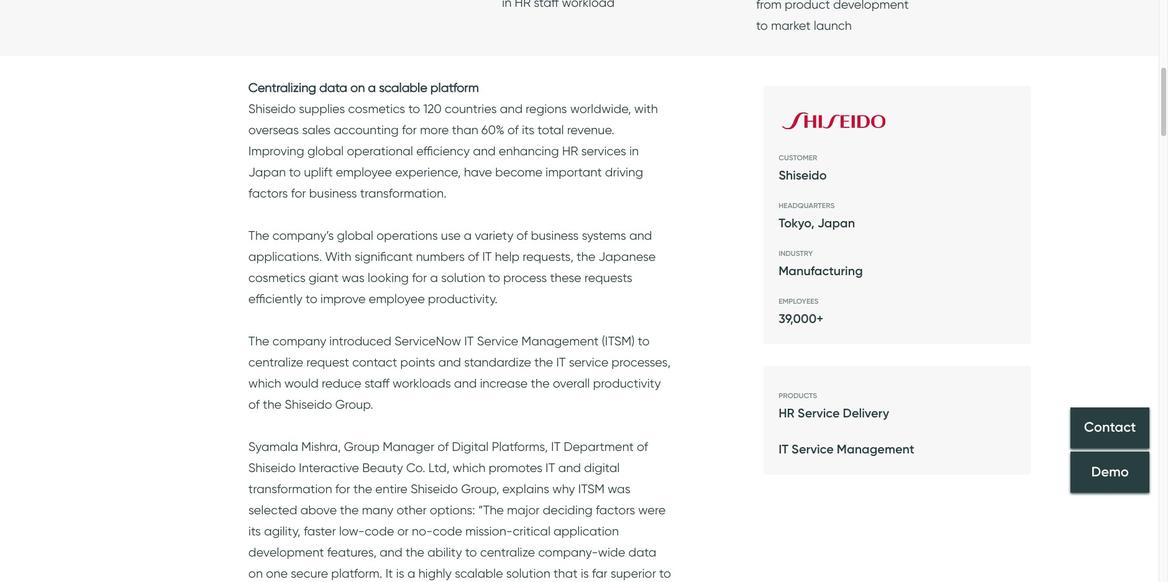 Task type: locate. For each thing, give the bounding box(es) containing it.
was down digital
[[608, 482, 631, 497]]

cosmetics inside the company's global operations use a variety of business systems and applications. with significant numbers of it help requests, the japanese cosmetics giant was looking for a solution to process these requests efficiently to improve employee productivity.
[[249, 270, 306, 285]]

factors down the itsm
[[596, 503, 635, 518]]

which left would
[[249, 376, 281, 391]]

0 vertical spatial management
[[522, 334, 599, 349]]

1 horizontal spatial factors
[[596, 503, 635, 518]]

0 horizontal spatial scalable
[[379, 80, 428, 95]]

1 vertical spatial on
[[249, 566, 263, 581]]

0 horizontal spatial hr
[[562, 144, 578, 158]]

and up the 'have'
[[473, 144, 496, 158]]

standardize
[[464, 355, 531, 370]]

solution
[[441, 270, 485, 285], [506, 566, 551, 581]]

in
[[630, 144, 639, 158]]

to
[[408, 101, 420, 116], [289, 165, 301, 180], [489, 270, 500, 285], [306, 292, 317, 306], [638, 334, 650, 349], [465, 545, 477, 560]]

1 vertical spatial business
[[531, 228, 579, 243]]

the company introduced servicenow it service management (itsm) to centralize request contact points and standardize the it service processes, which would reduce staff workloads and increase the overall productivity of the shiseido group.
[[249, 334, 671, 412]]

0 horizontal spatial which
[[249, 376, 281, 391]]

demo link
[[1071, 452, 1150, 493]]

to up processes,
[[638, 334, 650, 349]]

factors inside centralizing data on a scalable platform shiseido supplies cosmetics to 120 countries and regions worldwide, with overseas sales accounting for more than 60% of its total revenue. improving global operational efficiency and enhancing hr services in japan to uplift employee experience, have become important driving factors for business transformation.
[[249, 186, 288, 201]]

japan down improving
[[249, 165, 286, 180]]

the down "systems"
[[577, 249, 596, 264]]

low-
[[339, 524, 365, 539]]

it left the "help"
[[482, 249, 492, 264]]

selected
[[249, 503, 297, 518]]

on up accounting
[[351, 80, 365, 95]]

cosmetics up efficiently
[[249, 270, 306, 285]]

for inside syamala mishra, group manager of digital platforms, it department of shiseido interactive beauty co. ltd, which promotes it and digital transformation for the entire shiseido group, explains why itsm was selected above the many other options: "the major deciding factors were its agility, faster low-code or no-code mission-critical application development features, and the ability to centralize company-wide data on one secure platform. it is a highly scalable solution that is far super
[[335, 482, 350, 497]]

no-
[[412, 524, 433, 539]]

cosmetics up accounting
[[348, 101, 405, 116]]

1 horizontal spatial which
[[453, 461, 486, 475]]

0 horizontal spatial data
[[319, 80, 347, 95]]

tokyo,
[[779, 216, 815, 231]]

scalable
[[379, 80, 428, 95], [455, 566, 503, 581]]

services
[[581, 144, 626, 158]]

beauty
[[362, 461, 403, 475]]

experience,
[[395, 165, 461, 180]]

1 horizontal spatial is
[[581, 566, 589, 581]]

demo
[[1092, 464, 1129, 481]]

japan
[[249, 165, 286, 180], [818, 216, 855, 231]]

shiseido down customer
[[779, 168, 827, 183]]

a inside centralizing data on a scalable platform shiseido supplies cosmetics to 120 countries and regions worldwide, with overseas sales accounting for more than 60% of its total revenue. improving global operational efficiency and enhancing hr services in japan to uplift employee experience, have become important driving factors for business transformation.
[[368, 80, 376, 95]]

japan inside headquarters tokyo, japan
[[818, 216, 855, 231]]

for left more
[[402, 122, 417, 137]]

ability
[[428, 545, 462, 560]]

0 horizontal spatial its
[[249, 524, 261, 539]]

1 vertical spatial service
[[798, 406, 840, 421]]

1 vertical spatial the
[[249, 334, 269, 349]]

platforms,
[[492, 439, 548, 454]]

on inside syamala mishra, group manager of digital platforms, it department of shiseido interactive beauty co. ltd, which promotes it and digital transformation for the entire shiseido group, explains why itsm was selected above the many other options: "the major deciding factors were its agility, faster low-code or no-code mission-critical application development features, and the ability to centralize company-wide data on one secure platform. it is a highly scalable solution that is far super
[[249, 566, 263, 581]]

its up enhancing
[[522, 122, 535, 137]]

a inside syamala mishra, group manager of digital platforms, it department of shiseido interactive beauty co. ltd, which promotes it and digital transformation for the entire shiseido group, explains why itsm was selected above the many other options: "the major deciding factors were its agility, faster low-code or no-code mission-critical application development features, and the ability to centralize company-wide data on one secure platform. it is a highly scalable solution that is far super
[[408, 566, 415, 581]]

centralize inside syamala mishra, group manager of digital platforms, it department of shiseido interactive beauty co. ltd, which promotes it and digital transformation for the entire shiseido group, explains why itsm was selected above the many other options: "the major deciding factors were its agility, faster low-code or no-code mission-critical application development features, and the ability to centralize company-wide data on one secure platform. it is a highly scalable solution that is far super
[[480, 545, 535, 560]]

the left overall
[[531, 376, 550, 391]]

to left 120
[[408, 101, 420, 116]]

a right it
[[408, 566, 415, 581]]

0 horizontal spatial code
[[365, 524, 394, 539]]

yokogawa logo image
[[779, 101, 903, 141]]

it
[[482, 249, 492, 264], [464, 334, 474, 349], [556, 355, 566, 370], [551, 439, 561, 454], [779, 442, 789, 457], [546, 461, 555, 475]]

code up ability
[[433, 524, 462, 539]]

0 horizontal spatial japan
[[249, 165, 286, 180]]

0 horizontal spatial factors
[[249, 186, 288, 201]]

employees
[[779, 296, 819, 306]]

service inside it service management link
[[792, 442, 834, 457]]

hr
[[562, 144, 578, 158], [779, 406, 795, 421]]

scalable down ability
[[455, 566, 503, 581]]

for down "uplift"
[[291, 186, 306, 201]]

regions
[[526, 101, 567, 116]]

0 vertical spatial cosmetics
[[348, 101, 405, 116]]

centralize inside the company introduced servicenow it service management (itsm) to centralize request contact points and standardize the it service processes, which would reduce staff workloads and increase the overall productivity of the shiseido group.
[[249, 355, 303, 370]]

service
[[477, 334, 519, 349], [798, 406, 840, 421], [792, 442, 834, 457]]

0 vertical spatial centralize
[[249, 355, 303, 370]]

code down "many"
[[365, 524, 394, 539]]

countries
[[445, 101, 497, 116]]

which
[[249, 376, 281, 391], [453, 461, 486, 475]]

business inside the company's global operations use a variety of business systems and applications. with significant numbers of it help requests, the japanese cosmetics giant was looking for a solution to process these requests efficiently to improve employee productivity.
[[531, 228, 579, 243]]

1 the from the top
[[249, 228, 269, 243]]

and inside the company's global operations use a variety of business systems and applications. with significant numbers of it help requests, the japanese cosmetics giant was looking for a solution to process these requests efficiently to improve employee productivity.
[[630, 228, 652, 243]]

with
[[634, 101, 658, 116]]

1 horizontal spatial hr
[[779, 406, 795, 421]]

headquarters
[[779, 201, 835, 210]]

0 horizontal spatial management
[[522, 334, 599, 349]]

the
[[577, 249, 596, 264], [534, 355, 553, 370], [531, 376, 550, 391], [263, 397, 282, 412], [353, 482, 372, 497], [340, 503, 359, 518], [406, 545, 425, 560]]

data
[[319, 80, 347, 95], [629, 545, 657, 560]]

1 horizontal spatial cosmetics
[[348, 101, 405, 116]]

1 horizontal spatial japan
[[818, 216, 855, 231]]

employee down looking
[[369, 292, 425, 306]]

of
[[508, 122, 519, 137], [517, 228, 528, 243], [468, 249, 479, 264], [249, 397, 260, 412], [438, 439, 449, 454], [637, 439, 648, 454]]

shiseido inside the company introduced servicenow it service management (itsm) to centralize request contact points and standardize the it service processes, which would reduce staff workloads and increase the overall productivity of the shiseido group.
[[285, 397, 332, 412]]

service down products
[[798, 406, 840, 421]]

1 horizontal spatial was
[[608, 482, 631, 497]]

0 vertical spatial business
[[309, 186, 357, 201]]

cosmetics
[[348, 101, 405, 116], [249, 270, 306, 285]]

and down servicenow
[[438, 355, 461, 370]]

1 vertical spatial data
[[629, 545, 657, 560]]

0 vertical spatial solution
[[441, 270, 485, 285]]

2 vertical spatial service
[[792, 442, 834, 457]]

and
[[500, 101, 523, 116], [473, 144, 496, 158], [630, 228, 652, 243], [438, 355, 461, 370], [454, 376, 477, 391], [558, 461, 581, 475], [380, 545, 403, 560]]

0 vertical spatial global
[[307, 144, 344, 158]]

1 vertical spatial management
[[837, 442, 915, 457]]

hr service delivery link
[[779, 403, 889, 424]]

requests
[[585, 270, 633, 285]]

employee
[[336, 165, 392, 180], [369, 292, 425, 306]]

of right 60%
[[508, 122, 519, 137]]

shiseido up overseas
[[249, 101, 296, 116]]

and up 60%
[[500, 101, 523, 116]]

0 vertical spatial the
[[249, 228, 269, 243]]

service up "standardize"
[[477, 334, 519, 349]]

0 horizontal spatial is
[[396, 566, 404, 581]]

a
[[368, 80, 376, 95], [464, 228, 472, 243], [430, 270, 438, 285], [408, 566, 415, 581]]

centralize down company
[[249, 355, 303, 370]]

and up japanese
[[630, 228, 652, 243]]

for down the interactive
[[335, 482, 350, 497]]

contact link
[[1071, 408, 1150, 449]]

was up improve
[[342, 270, 365, 285]]

shiseido inside centralizing data on a scalable platform shiseido supplies cosmetics to 120 countries and regions worldwide, with overseas sales accounting for more than 60% of its total revenue. improving global operational efficiency and enhancing hr services in japan to uplift employee experience, have become important driving factors for business transformation.
[[249, 101, 296, 116]]

1 vertical spatial global
[[337, 228, 373, 243]]

one
[[266, 566, 288, 581]]

1 horizontal spatial on
[[351, 80, 365, 95]]

industry
[[779, 249, 813, 258]]

0 horizontal spatial on
[[249, 566, 263, 581]]

data right wide
[[629, 545, 657, 560]]

shiseido down would
[[285, 397, 332, 412]]

0 horizontal spatial solution
[[441, 270, 485, 285]]

features,
[[327, 545, 377, 560]]

request
[[307, 355, 349, 370]]

1 horizontal spatial its
[[522, 122, 535, 137]]

business inside centralizing data on a scalable platform shiseido supplies cosmetics to 120 countries and regions worldwide, with overseas sales accounting for more than 60% of its total revenue. improving global operational efficiency and enhancing hr services in japan to uplift employee experience, have become important driving factors for business transformation.
[[309, 186, 357, 201]]

employee inside the company's global operations use a variety of business systems and applications. with significant numbers of it help requests, the japanese cosmetics giant was looking for a solution to process these requests efficiently to improve employee productivity.
[[369, 292, 425, 306]]

manufacturing
[[779, 264, 863, 278]]

management up service
[[522, 334, 599, 349]]

1 vertical spatial cosmetics
[[249, 270, 306, 285]]

1 vertical spatial employee
[[369, 292, 425, 306]]

global
[[307, 144, 344, 158], [337, 228, 373, 243]]

highly
[[419, 566, 452, 581]]

hr down products
[[779, 406, 795, 421]]

0 vertical spatial employee
[[336, 165, 392, 180]]

company-
[[538, 545, 598, 560]]

0 vertical spatial on
[[351, 80, 365, 95]]

sales
[[302, 122, 331, 137]]

1 vertical spatial scalable
[[455, 566, 503, 581]]

employee down operational
[[336, 165, 392, 180]]

business up "requests,"
[[531, 228, 579, 243]]

the up applications.
[[249, 228, 269, 243]]

the up "many"
[[353, 482, 372, 497]]

group.
[[335, 397, 373, 412]]

1 vertical spatial factors
[[596, 503, 635, 518]]

management
[[522, 334, 599, 349], [837, 442, 915, 457]]

cosmetics inside centralizing data on a scalable platform shiseido supplies cosmetics to 120 countries and regions worldwide, with overseas sales accounting for more than 60% of its total revenue. improving global operational efficiency and enhancing hr services in japan to uplift employee experience, have become important driving factors for business transformation.
[[348, 101, 405, 116]]

0 horizontal spatial cosmetics
[[249, 270, 306, 285]]

driving
[[605, 165, 643, 180]]

ltd,
[[429, 461, 450, 475]]

the inside the company introduced servicenow it service management (itsm) to centralize request contact points and standardize the it service processes, which would reduce staff workloads and increase the overall productivity of the shiseido group.
[[249, 334, 269, 349]]

productivity
[[593, 376, 661, 391]]

0 horizontal spatial business
[[309, 186, 357, 201]]

factors down improving
[[249, 186, 288, 201]]

0 vertical spatial its
[[522, 122, 535, 137]]

0 vertical spatial hr
[[562, 144, 578, 158]]

0 vertical spatial data
[[319, 80, 347, 95]]

0 vertical spatial factors
[[249, 186, 288, 201]]

to right ability
[[465, 545, 477, 560]]

secure
[[291, 566, 328, 581]]

1 vertical spatial which
[[453, 461, 486, 475]]

1 horizontal spatial solution
[[506, 566, 551, 581]]

(itsm)
[[602, 334, 635, 349]]

1 horizontal spatial scalable
[[455, 566, 503, 581]]

2 the from the top
[[249, 334, 269, 349]]

1 horizontal spatial data
[[629, 545, 657, 560]]

1 horizontal spatial management
[[837, 442, 915, 457]]

the inside the company's global operations use a variety of business systems and applications. with significant numbers of it help requests, the japanese cosmetics giant was looking for a solution to process these requests efficiently to improve employee productivity.
[[249, 228, 269, 243]]

supplies
[[299, 101, 345, 116]]

service down the hr service delivery link
[[792, 442, 834, 457]]

uplift
[[304, 165, 333, 180]]

global up with
[[337, 228, 373, 243]]

is right it
[[396, 566, 404, 581]]

were
[[639, 503, 666, 518]]

its inside syamala mishra, group manager of digital platforms, it department of shiseido interactive beauty co. ltd, which promotes it and digital transformation for the entire shiseido group, explains why itsm was selected above the many other options: "the major deciding factors were its agility, faster low-code or no-code mission-critical application development features, and the ability to centralize company-wide data on one secure platform. it is a highly scalable solution that is far super
[[249, 524, 261, 539]]

centralize down mission-
[[480, 545, 535, 560]]

overall
[[553, 376, 590, 391]]

1 horizontal spatial business
[[531, 228, 579, 243]]

0 vertical spatial was
[[342, 270, 365, 285]]

significant
[[355, 249, 413, 264]]

1 vertical spatial its
[[249, 524, 261, 539]]

the up syamala
[[263, 397, 282, 412]]

use
[[441, 228, 461, 243]]

1 vertical spatial hr
[[779, 406, 795, 421]]

productivity.
[[428, 292, 498, 306]]

efficiently
[[249, 292, 303, 306]]

which down digital
[[453, 461, 486, 475]]

of up syamala
[[249, 397, 260, 412]]

shiseido
[[249, 101, 296, 116], [779, 168, 827, 183], [285, 397, 332, 412], [249, 461, 296, 475], [411, 482, 458, 497]]

mishra,
[[301, 439, 341, 454]]

0 vertical spatial which
[[249, 376, 281, 391]]

business down "uplift"
[[309, 186, 357, 201]]

development
[[249, 545, 324, 560]]

japan down headquarters
[[818, 216, 855, 231]]

0 horizontal spatial was
[[342, 270, 365, 285]]

interactive
[[299, 461, 359, 475]]

management down "delivery"
[[837, 442, 915, 457]]

on left one at the left bottom of the page
[[249, 566, 263, 581]]

of right the department on the bottom
[[637, 439, 648, 454]]

for down numbers
[[412, 270, 427, 285]]

is left far
[[581, 566, 589, 581]]

1 vertical spatial was
[[608, 482, 631, 497]]

1 horizontal spatial centralize
[[480, 545, 535, 560]]

global up "uplift"
[[307, 144, 344, 158]]

and left increase
[[454, 376, 477, 391]]

0 horizontal spatial centralize
[[249, 355, 303, 370]]

it right platforms,
[[551, 439, 561, 454]]

solution left that
[[506, 566, 551, 581]]

1 vertical spatial centralize
[[480, 545, 535, 560]]

0 vertical spatial scalable
[[379, 80, 428, 95]]

japan inside centralizing data on a scalable platform shiseido supplies cosmetics to 120 countries and regions worldwide, with overseas sales accounting for more than 60% of its total revenue. improving global operational efficiency and enhancing hr services in japan to uplift employee experience, have become important driving factors for business transformation.
[[249, 165, 286, 180]]

or
[[397, 524, 409, 539]]

1 horizontal spatial code
[[433, 524, 462, 539]]

scalable up 120
[[379, 80, 428, 95]]

global inside centralizing data on a scalable platform shiseido supplies cosmetics to 120 countries and regions worldwide, with overseas sales accounting for more than 60% of its total revenue. improving global operational efficiency and enhancing hr services in japan to uplift employee experience, have become important driving factors for business transformation.
[[307, 144, 344, 158]]

was
[[342, 270, 365, 285], [608, 482, 631, 497]]

data up supplies
[[319, 80, 347, 95]]

0 vertical spatial service
[[477, 334, 519, 349]]

the left company
[[249, 334, 269, 349]]

its left agility, at left bottom
[[249, 524, 261, 539]]

1 vertical spatial solution
[[506, 566, 551, 581]]

it up why
[[546, 461, 555, 475]]

1 vertical spatial japan
[[818, 216, 855, 231]]

operations
[[377, 228, 438, 243]]

solution up productivity. on the bottom of the page
[[441, 270, 485, 285]]

0 vertical spatial japan
[[249, 165, 286, 180]]

a up accounting
[[368, 80, 376, 95]]

help
[[495, 249, 520, 264]]

was inside the company's global operations use a variety of business systems and applications. with significant numbers of it help requests, the japanese cosmetics giant was looking for a solution to process these requests efficiently to improve employee productivity.
[[342, 270, 365, 285]]

hr up important at the top
[[562, 144, 578, 158]]

applications.
[[249, 249, 322, 264]]

efficiency
[[416, 144, 470, 158]]

2 code from the left
[[433, 524, 462, 539]]

factors
[[249, 186, 288, 201], [596, 503, 635, 518]]

and up why
[[558, 461, 581, 475]]

looking
[[368, 270, 409, 285]]

shiseido down syamala
[[249, 461, 296, 475]]

code
[[365, 524, 394, 539], [433, 524, 462, 539]]



Task type: vqa. For each thing, say whether or not it's contained in the screenshot.
The What corresponding to What is a digital transformation framework?
no



Task type: describe. For each thing, give the bounding box(es) containing it.
shiseido down ltd,
[[411, 482, 458, 497]]

improve
[[321, 292, 366, 306]]

a right the use
[[464, 228, 472, 243]]

of inside centralizing data on a scalable platform shiseido supplies cosmetics to 120 countries and regions worldwide, with overseas sales accounting for more than 60% of its total revenue. improving global operational efficiency and enhancing hr services in japan to uplift employee experience, have become important driving factors for business transformation.
[[508, 122, 519, 137]]

a down numbers
[[430, 270, 438, 285]]

products
[[779, 391, 818, 400]]

than
[[452, 122, 479, 137]]

contact
[[1084, 419, 1136, 436]]

promotes
[[489, 461, 543, 475]]

it up overall
[[556, 355, 566, 370]]

its inside centralizing data on a scalable platform shiseido supplies cosmetics to 120 countries and regions worldwide, with overseas sales accounting for more than 60% of its total revenue. improving global operational efficiency and enhancing hr services in japan to uplift employee experience, have become important driving factors for business transformation.
[[522, 122, 535, 137]]

syamala mishra, group manager of digital platforms, it department of shiseido interactive beauty co. ltd, which promotes it and digital transformation for the entire shiseido group, explains why itsm was selected above the many other options: "the major deciding factors were its agility, faster low-code or no-code mission-critical application development features, and the ability to centralize company-wide data on one secure platform. it is a highly scalable solution that is far super
[[249, 439, 671, 582]]

with
[[325, 249, 352, 264]]

wide
[[598, 545, 626, 560]]

to left "uplift"
[[289, 165, 301, 180]]

headquarters tokyo, japan
[[779, 201, 855, 231]]

application
[[554, 524, 619, 539]]

above
[[300, 503, 337, 518]]

it service management link
[[779, 439, 915, 460]]

it
[[386, 566, 393, 581]]

the inside the company's global operations use a variety of business systems and applications. with significant numbers of it help requests, the japanese cosmetics giant was looking for a solution to process these requests efficiently to improve employee productivity.
[[577, 249, 596, 264]]

platform.
[[331, 566, 383, 581]]

manager
[[383, 439, 435, 454]]

1 is from the left
[[396, 566, 404, 581]]

customer
[[779, 153, 818, 162]]

operational
[[347, 144, 413, 158]]

of down variety
[[468, 249, 479, 264]]

delivery
[[843, 406, 889, 421]]

"the
[[478, 503, 504, 518]]

variety
[[475, 228, 514, 243]]

centralizing data on a scalable platform shiseido supplies cosmetics to 120 countries and regions worldwide, with overseas sales accounting for more than 60% of its total revenue. improving global operational efficiency and enhancing hr services in japan to uplift employee experience, have become important driving factors for business transformation.
[[249, 80, 658, 201]]

major
[[507, 503, 540, 518]]

products hr service delivery
[[779, 391, 889, 421]]

important
[[546, 165, 602, 180]]

solution inside syamala mishra, group manager of digital platforms, it department of shiseido interactive beauty co. ltd, which promotes it and digital transformation for the entire shiseido group, explains why itsm was selected above the many other options: "the major deciding factors were its agility, faster low-code or no-code mission-critical application development features, and the ability to centralize company-wide data on one secure platform. it is a highly scalable solution that is far super
[[506, 566, 551, 581]]

management inside it service management link
[[837, 442, 915, 457]]

far
[[592, 566, 608, 581]]

to inside the company introduced servicenow it service management (itsm) to centralize request contact points and standardize the it service processes, which would reduce staff workloads and increase the overall productivity of the shiseido group.
[[638, 334, 650, 349]]

faster
[[304, 524, 336, 539]]

giant
[[309, 270, 339, 285]]

hr inside centralizing data on a scalable platform shiseido supplies cosmetics to 120 countries and regions worldwide, with overseas sales accounting for more than 60% of its total revenue. improving global operational efficiency and enhancing hr services in japan to uplift employee experience, have become important driving factors for business transformation.
[[562, 144, 578, 158]]

deciding
[[543, 503, 593, 518]]

for inside the company's global operations use a variety of business systems and applications. with significant numbers of it help requests, the japanese cosmetics giant was looking for a solution to process these requests efficiently to improve employee productivity.
[[412, 270, 427, 285]]

introduced
[[329, 334, 392, 349]]

of inside the company introduced servicenow it service management (itsm) to centralize request contact points and standardize the it service processes, which would reduce staff workloads and increase the overall productivity of the shiseido group.
[[249, 397, 260, 412]]

company's
[[273, 228, 334, 243]]

entire
[[375, 482, 408, 497]]

platform
[[431, 80, 479, 95]]

data inside syamala mishra, group manager of digital platforms, it department of shiseido interactive beauty co. ltd, which promotes it and digital transformation for the entire shiseido group, explains why itsm was selected above the many other options: "the major deciding factors were its agility, faster low-code or no-code mission-critical application development features, and the ability to centralize company-wide data on one secure platform. it is a highly scalable solution that is far super
[[629, 545, 657, 560]]

the down no-
[[406, 545, 425, 560]]

mission-
[[465, 524, 513, 539]]

the up overall
[[534, 355, 553, 370]]

factors inside syamala mishra, group manager of digital platforms, it department of shiseido interactive beauty co. ltd, which promotes it and digital transformation for the entire shiseido group, explains why itsm was selected above the many other options: "the major deciding factors were its agility, faster low-code or no-code mission-critical application development features, and the ability to centralize company-wide data on one secure platform. it is a highly scalable solution that is far super
[[596, 503, 635, 518]]

group
[[344, 439, 380, 454]]

120
[[423, 101, 442, 116]]

options:
[[430, 503, 475, 518]]

on inside centralizing data on a scalable platform shiseido supplies cosmetics to 120 countries and regions worldwide, with overseas sales accounting for more than 60% of its total revenue. improving global operational efficiency and enhancing hr services in japan to uplift employee experience, have become important driving factors for business transformation.
[[351, 80, 365, 95]]

improving
[[249, 144, 304, 158]]

requests,
[[523, 249, 574, 264]]

explains
[[503, 482, 549, 497]]

to down the "help"
[[489, 270, 500, 285]]

that
[[554, 566, 578, 581]]

to inside syamala mishra, group manager of digital platforms, it department of shiseido interactive beauty co. ltd, which promotes it and digital transformation for the entire shiseido group, explains why itsm was selected above the many other options: "the major deciding factors were its agility, faster low-code or no-code mission-critical application development features, and the ability to centralize company-wide data on one secure platform. it is a highly scalable solution that is far super
[[465, 545, 477, 560]]

service inside products hr service delivery
[[798, 406, 840, 421]]

digital
[[584, 461, 620, 475]]

process
[[503, 270, 547, 285]]

revenue.
[[567, 122, 615, 137]]

why
[[553, 482, 575, 497]]

contact
[[352, 355, 397, 370]]

global inside the company's global operations use a variety of business systems and applications. with significant numbers of it help requests, the japanese cosmetics giant was looking for a solution to process these requests efficiently to improve employee productivity.
[[337, 228, 373, 243]]

other
[[397, 503, 427, 518]]

japanese
[[599, 249, 656, 264]]

it down products
[[779, 442, 789, 457]]

many
[[362, 503, 394, 518]]

which inside syamala mishra, group manager of digital platforms, it department of shiseido interactive beauty co. ltd, which promotes it and digital transformation for the entire shiseido group, explains why itsm was selected above the many other options: "the major deciding factors were its agility, faster low-code or no-code mission-critical application development features, and the ability to centralize company-wide data on one secure platform. it is a highly scalable solution that is far super
[[453, 461, 486, 475]]

processes,
[[612, 355, 671, 370]]

these
[[550, 270, 582, 285]]

would
[[284, 376, 319, 391]]

critical
[[513, 524, 551, 539]]

the for the company's global operations use a variety of business systems and applications. with significant numbers of it help requests, the japanese cosmetics giant was looking for a solution to process these requests efficiently to improve employee productivity.
[[249, 228, 269, 243]]

industry manufacturing
[[779, 249, 863, 278]]

scalable inside centralizing data on a scalable platform shiseido supplies cosmetics to 120 countries and regions worldwide, with overseas sales accounting for more than 60% of its total revenue. improving global operational efficiency and enhancing hr services in japan to uplift employee experience, have become important driving factors for business transformation.
[[379, 80, 428, 95]]

overseas
[[249, 122, 299, 137]]

the up low-
[[340, 503, 359, 518]]

it service management
[[779, 442, 915, 457]]

become
[[495, 165, 543, 180]]

was inside syamala mishra, group manager of digital platforms, it department of shiseido interactive beauty co. ltd, which promotes it and digital transformation for the entire shiseido group, explains why itsm was selected above the many other options: "the major deciding factors were its agility, faster low-code or no-code mission-critical application development features, and the ability to centralize company-wide data on one secure platform. it is a highly scalable solution that is far super
[[608, 482, 631, 497]]

employee inside centralizing data on a scalable platform shiseido supplies cosmetics to 120 countries and regions worldwide, with overseas sales accounting for more than 60% of its total revenue. improving global operational efficiency and enhancing hr services in japan to uplift employee experience, have become important driving factors for business transformation.
[[336, 165, 392, 180]]

total
[[538, 122, 564, 137]]

co.
[[406, 461, 425, 475]]

management inside the company introduced servicenow it service management (itsm) to centralize request contact points and standardize the it service processes, which would reduce staff workloads and increase the overall productivity of the shiseido group.
[[522, 334, 599, 349]]

of up ltd,
[[438, 439, 449, 454]]

transformation.
[[360, 186, 447, 201]]

customer shiseido
[[779, 153, 827, 183]]

reduce
[[322, 376, 362, 391]]

worldwide,
[[570, 101, 631, 116]]

it inside the company's global operations use a variety of business systems and applications. with significant numbers of it help requests, the japanese cosmetics giant was looking for a solution to process these requests efficiently to improve employee productivity.
[[482, 249, 492, 264]]

data inside centralizing data on a scalable platform shiseido supplies cosmetics to 120 countries and regions worldwide, with overseas sales accounting for more than 60% of its total revenue. improving global operational efficiency and enhancing hr services in japan to uplift employee experience, have become important driving factors for business transformation.
[[319, 80, 347, 95]]

workloads
[[393, 376, 451, 391]]

and up it
[[380, 545, 403, 560]]

service
[[569, 355, 609, 370]]

staff
[[365, 376, 390, 391]]

more
[[420, 122, 449, 137]]

hr inside products hr service delivery
[[779, 406, 795, 421]]

accounting
[[334, 122, 399, 137]]

the company's global operations use a variety of business systems and applications. with significant numbers of it help requests, the japanese cosmetics giant was looking for a solution to process these requests efficiently to improve employee productivity.
[[249, 228, 656, 306]]

scalable inside syamala mishra, group manager of digital platforms, it department of shiseido interactive beauty co. ltd, which promotes it and digital transformation for the entire shiseido group, explains why itsm was selected above the many other options: "the major deciding factors were its agility, faster low-code or no-code mission-critical application development features, and the ability to centralize company-wide data on one secure platform. it is a highly scalable solution that is far super
[[455, 566, 503, 581]]

solution inside the company's global operations use a variety of business systems and applications. with significant numbers of it help requests, the japanese cosmetics giant was looking for a solution to process these requests efficiently to improve employee productivity.
[[441, 270, 485, 285]]

numbers
[[416, 249, 465, 264]]

2 is from the left
[[581, 566, 589, 581]]

of up the "help"
[[517, 228, 528, 243]]

service inside the company introduced servicenow it service management (itsm) to centralize request contact points and standardize the it service processes, which would reduce staff workloads and increase the overall productivity of the shiseido group.
[[477, 334, 519, 349]]

the for the company introduced servicenow it service management (itsm) to centralize request contact points and standardize the it service processes, which would reduce staff workloads and increase the overall productivity of the shiseido group.
[[249, 334, 269, 349]]

which inside the company introduced servicenow it service management (itsm) to centralize request contact points and standardize the it service processes, which would reduce staff workloads and increase the overall productivity of the shiseido group.
[[249, 376, 281, 391]]

servicenow
[[395, 334, 461, 349]]

1 code from the left
[[365, 524, 394, 539]]

it up "standardize"
[[464, 334, 474, 349]]

to down giant
[[306, 292, 317, 306]]



